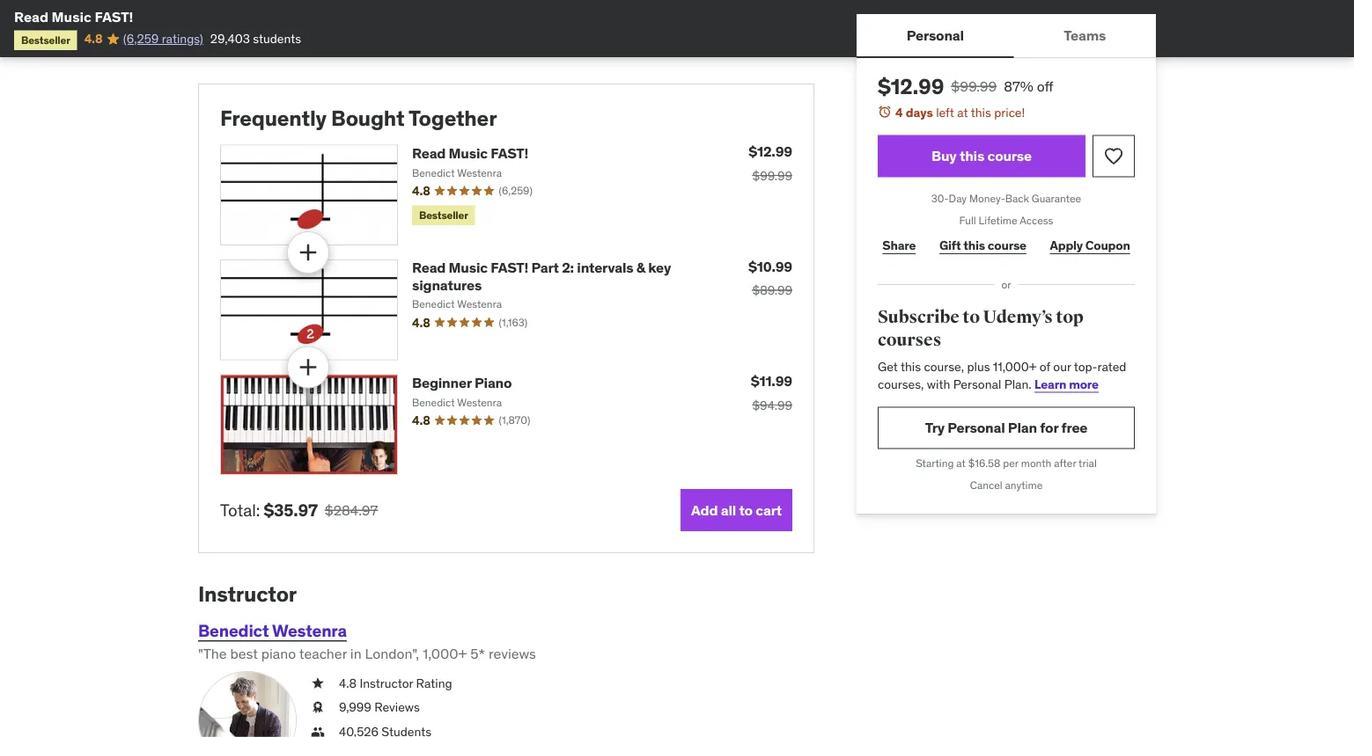 Task type: describe. For each thing, give the bounding box(es) containing it.
read music fast!
[[14, 7, 133, 26]]

subscribe to udemy's top courses
[[878, 307, 1084, 351]]

day
[[949, 192, 967, 206]]

87%
[[1004, 77, 1033, 95]]

(6,259 ratings)
[[123, 31, 203, 47]]

$16.58
[[968, 457, 1000, 471]]

wishlist image
[[1103, 146, 1124, 167]]

starting
[[916, 457, 954, 471]]

together
[[408, 105, 497, 131]]

piano
[[475, 374, 512, 392]]

music for read music fast! part 2: intervals & key signatures benedict westenra
[[449, 259, 488, 277]]

udemy's
[[983, 307, 1053, 328]]

4.8 down read music fast!
[[84, 31, 102, 47]]

tab list containing personal
[[857, 14, 1156, 58]]

(1,870)
[[499, 414, 530, 428]]

frequently
[[220, 105, 327, 131]]

read for read music fast!
[[14, 7, 48, 26]]

0 horizontal spatial instructor
[[198, 581, 297, 608]]

lifetime
[[979, 214, 1017, 227]]

read music fast! part 2: intervals & key signatures link
[[412, 259, 671, 294]]

ratings)
[[162, 31, 203, 47]]

bought
[[331, 105, 405, 131]]

29,403
[[210, 31, 250, 47]]

subscribe
[[878, 307, 959, 328]]

read music fast! part 2: intervals & key signatures benedict westenra
[[412, 259, 671, 311]]

4.8 up 9,999
[[339, 676, 357, 692]]

westenra inside benedict westenra "the best piano teacher in london", 1,000+ 5* reviews
[[272, 621, 347, 642]]

fast! for read music fast! part 2: intervals & key signatures benedict westenra
[[491, 259, 528, 277]]

xsmall image for 4.8 instructor rating
[[311, 675, 325, 693]]

4.8 instructor rating
[[339, 676, 452, 692]]

teams button
[[1014, 14, 1156, 56]]

$35.97
[[264, 500, 318, 521]]

9,999 reviews
[[339, 700, 420, 716]]

this for buy
[[960, 147, 984, 165]]

learn more link
[[1034, 376, 1099, 392]]

plus
[[967, 359, 990, 375]]

$12.99 for $12.99 $99.99
[[749, 143, 792, 161]]

$12.99 for $12.99 $99.99 87% off
[[878, 73, 944, 99]]

key
[[648, 259, 671, 277]]

this left price!
[[971, 104, 991, 120]]

for
[[1040, 419, 1058, 437]]

total:
[[220, 500, 260, 521]]

"the
[[198, 646, 227, 664]]

add all to cart
[[691, 501, 782, 519]]

fast! for read music fast! benedict westenra
[[491, 144, 528, 162]]

personal inside get this course, plus 11,000+ of our top-rated courses, with personal plan.
[[953, 376, 1001, 392]]

of
[[1040, 359, 1050, 375]]

share
[[882, 238, 916, 253]]

cart
[[756, 501, 782, 519]]

try personal plan for free
[[925, 419, 1088, 437]]

gift this course
[[939, 238, 1026, 253]]

buy
[[931, 147, 957, 165]]

teacher
[[299, 646, 347, 664]]

rated
[[1097, 359, 1126, 375]]

29,403 students
[[210, 31, 301, 47]]

read music fast! link
[[412, 144, 528, 162]]

$99.99 for $12.99 $99.99
[[752, 168, 792, 184]]

cancel
[[970, 479, 1002, 492]]

$99.99 for $12.99 $99.99 87% off
[[951, 77, 997, 95]]

xsmall image for 9,999 reviews
[[311, 700, 325, 717]]

4.8 for read music fast! part 2: intervals & key signatures
[[412, 315, 430, 330]]

benedict inside 'read music fast! benedict westenra'
[[412, 166, 455, 179]]

$11.99
[[751, 373, 792, 391]]

this for get
[[901, 359, 921, 375]]

30-day money-back guarantee full lifetime access
[[931, 192, 1081, 227]]

1 vertical spatial bestseller
[[419, 208, 468, 222]]

4 days left at this price!
[[895, 104, 1025, 120]]

$12.99 $99.99
[[749, 143, 792, 184]]

1870 reviews element
[[499, 413, 530, 428]]

$11.99 $94.99
[[751, 373, 792, 413]]

apply coupon button
[[1045, 228, 1135, 263]]

piano
[[261, 646, 296, 664]]

$10.99
[[748, 258, 792, 276]]

1,000+
[[423, 646, 467, 664]]

starting at $16.58 per month after trial cancel anytime
[[916, 457, 1097, 492]]

get this course, plus 11,000+ of our top-rated courses, with personal plan.
[[878, 359, 1126, 392]]

coupon
[[1085, 238, 1130, 253]]

part
[[531, 259, 559, 277]]

course for buy this course
[[987, 147, 1032, 165]]

beginner
[[412, 374, 472, 392]]

4
[[895, 104, 903, 120]]

xsmall image
[[311, 724, 325, 738]]

apply coupon
[[1050, 238, 1130, 253]]



Task type: vqa. For each thing, say whether or not it's contained in the screenshot.
the like at the bottom of the page
no



Task type: locate. For each thing, give the bounding box(es) containing it.
course down lifetime
[[988, 238, 1026, 253]]

students
[[253, 31, 301, 47]]

westenra
[[457, 166, 502, 179], [457, 298, 502, 311], [457, 396, 502, 409], [272, 621, 347, 642]]

1 vertical spatial fast!
[[491, 144, 528, 162]]

xsmall image down teacher at the left bottom of page
[[311, 675, 325, 693]]

this
[[971, 104, 991, 120], [960, 147, 984, 165], [963, 238, 985, 253], [901, 359, 921, 375]]

trial
[[1079, 457, 1097, 471]]

1 horizontal spatial to
[[963, 307, 980, 328]]

$12.99
[[878, 73, 944, 99], [749, 143, 792, 161]]

read inside 'read music fast! benedict westenra'
[[412, 144, 446, 162]]

$99.99 inside $12.99 $99.99 87% off
[[951, 77, 997, 95]]

westenra down read music fast! link
[[457, 166, 502, 179]]

benedict westenra image
[[198, 672, 297, 738]]

beginner piano benedict westenra
[[412, 374, 512, 409]]

1 vertical spatial to
[[739, 501, 753, 519]]

westenra down the signatures
[[457, 298, 502, 311]]

1 horizontal spatial instructor
[[360, 676, 413, 692]]

0 vertical spatial $12.99
[[878, 73, 944, 99]]

0 vertical spatial bestseller
[[21, 33, 70, 47]]

2 vertical spatial personal
[[948, 419, 1005, 437]]

benedict inside read music fast! part 2: intervals & key signatures benedict westenra
[[412, 298, 455, 311]]

frequently bought together
[[220, 105, 497, 131]]

5*
[[470, 646, 485, 664]]

music for read music fast! benedict westenra
[[449, 144, 488, 162]]

buy this course
[[931, 147, 1032, 165]]

off
[[1037, 77, 1053, 95]]

westenra up teacher at the left bottom of page
[[272, 621, 347, 642]]

benedict inside beginner piano benedict westenra
[[412, 396, 455, 409]]

tab list
[[857, 14, 1156, 58]]

days
[[906, 104, 933, 120]]

music inside 'read music fast! benedict westenra'
[[449, 144, 488, 162]]

$99.99
[[951, 77, 997, 95], [752, 168, 792, 184]]

1 vertical spatial instructor
[[360, 676, 413, 692]]

money-
[[969, 192, 1005, 206]]

11,000+
[[993, 359, 1037, 375]]

benedict up best
[[198, 621, 269, 642]]

fast! left part
[[491, 259, 528, 277]]

2 vertical spatial music
[[449, 259, 488, 277]]

personal up $16.58
[[948, 419, 1005, 437]]

westenra down piano
[[457, 396, 502, 409]]

gift this course link
[[935, 228, 1031, 263]]

4.8 down the signatures
[[412, 315, 430, 330]]

this right the "gift"
[[963, 238, 985, 253]]

$99.99 inside $12.99 $99.99
[[752, 168, 792, 184]]

anytime
[[1005, 479, 1043, 492]]

get
[[878, 359, 898, 375]]

learn more
[[1034, 376, 1099, 392]]

personal up $12.99 $99.99 87% off
[[907, 26, 964, 44]]

rating
[[416, 676, 452, 692]]

0 vertical spatial fast!
[[95, 7, 133, 26]]

personal down plus
[[953, 376, 1001, 392]]

0 vertical spatial at
[[957, 104, 968, 120]]

personal button
[[857, 14, 1014, 56]]

instructor up 9,999 reviews
[[360, 676, 413, 692]]

1 horizontal spatial $99.99
[[951, 77, 997, 95]]

teams
[[1064, 26, 1106, 44]]

our
[[1053, 359, 1071, 375]]

in
[[350, 646, 362, 664]]

0 vertical spatial xsmall image
[[311, 675, 325, 693]]

plan
[[1008, 419, 1037, 437]]

at inside starting at $16.58 per month after trial cancel anytime
[[956, 457, 966, 471]]

price!
[[994, 104, 1025, 120]]

1 vertical spatial course
[[988, 238, 1026, 253]]

top
[[1056, 307, 1084, 328]]

guarantee
[[1032, 192, 1081, 206]]

0 horizontal spatial $99.99
[[752, 168, 792, 184]]

2 course from the top
[[988, 238, 1026, 253]]

fast! up (6,259)
[[491, 144, 528, 162]]

to left udemy's
[[963, 307, 980, 328]]

benedict westenra link
[[198, 621, 347, 642]]

total: $35.97 $284.97
[[220, 500, 378, 521]]

9,999
[[339, 700, 371, 716]]

2 xsmall image from the top
[[311, 700, 325, 717]]

course up back
[[987, 147, 1032, 165]]

course inside button
[[987, 147, 1032, 165]]

0 vertical spatial read
[[14, 7, 48, 26]]

2:
[[562, 259, 574, 277]]

fast! inside read music fast! part 2: intervals & key signatures benedict westenra
[[491, 259, 528, 277]]

read for read music fast! benedict westenra
[[412, 144, 446, 162]]

read for read music fast! part 2: intervals & key signatures benedict westenra
[[412, 259, 446, 277]]

add
[[691, 501, 718, 519]]

4.8 down 'read music fast! benedict westenra'
[[412, 183, 430, 199]]

westenra inside 'read music fast! benedict westenra'
[[457, 166, 502, 179]]

try personal plan for free link
[[878, 407, 1135, 449]]

1 vertical spatial personal
[[953, 376, 1001, 392]]

2 vertical spatial read
[[412, 259, 446, 277]]

4.8
[[84, 31, 102, 47], [412, 183, 430, 199], [412, 315, 430, 330], [412, 413, 430, 428], [339, 676, 357, 692]]

4.8 for beginner piano
[[412, 413, 430, 428]]

more
[[1069, 376, 1099, 392]]

month
[[1021, 457, 1052, 471]]

at
[[957, 104, 968, 120], [956, 457, 966, 471]]

fast!
[[95, 7, 133, 26], [491, 144, 528, 162], [491, 259, 528, 277]]

1 vertical spatial $99.99
[[752, 168, 792, 184]]

intervals
[[577, 259, 633, 277]]

after
[[1054, 457, 1076, 471]]

top-
[[1074, 359, 1097, 375]]

$89.99
[[752, 283, 792, 299]]

course,
[[924, 359, 964, 375]]

alarm image
[[878, 105, 892, 119]]

with
[[927, 376, 950, 392]]

1 vertical spatial at
[[956, 457, 966, 471]]

buy this course button
[[878, 135, 1086, 177]]

0 vertical spatial music
[[52, 7, 91, 26]]

music
[[52, 7, 91, 26], [449, 144, 488, 162], [449, 259, 488, 277]]

full
[[959, 214, 976, 227]]

personal inside button
[[907, 26, 964, 44]]

xsmall image
[[311, 675, 325, 693], [311, 700, 325, 717]]

$284.97
[[325, 501, 378, 520]]

bestseller down 'read music fast! benedict westenra'
[[419, 208, 468, 222]]

2 vertical spatial fast!
[[491, 259, 528, 277]]

fast! for read music fast!
[[95, 7, 133, 26]]

benedict down read music fast! link
[[412, 166, 455, 179]]

1 vertical spatial music
[[449, 144, 488, 162]]

all
[[721, 501, 736, 519]]

westenra inside read music fast! part 2: intervals & key signatures benedict westenra
[[457, 298, 502, 311]]

1 course from the top
[[987, 147, 1032, 165]]

this for gift
[[963, 238, 985, 253]]

to right the all
[[739, 501, 753, 519]]

read inside read music fast! part 2: intervals & key signatures benedict westenra
[[412, 259, 446, 277]]

0 vertical spatial instructor
[[198, 581, 297, 608]]

free
[[1061, 419, 1088, 437]]

personal
[[907, 26, 964, 44], [953, 376, 1001, 392], [948, 419, 1005, 437]]

westenra inside beginner piano benedict westenra
[[457, 396, 502, 409]]

0 horizontal spatial to
[[739, 501, 753, 519]]

4.8 down beginner
[[412, 413, 430, 428]]

0 vertical spatial personal
[[907, 26, 964, 44]]

at left $16.58
[[956, 457, 966, 471]]

xsmall image up xsmall image
[[311, 700, 325, 717]]

plan.
[[1004, 376, 1032, 392]]

1 vertical spatial xsmall image
[[311, 700, 325, 717]]

0 vertical spatial to
[[963, 307, 980, 328]]

4.8 for read music fast!
[[412, 183, 430, 199]]

1 xsmall image from the top
[[311, 675, 325, 693]]

or
[[1001, 278, 1011, 292]]

1 horizontal spatial $12.99
[[878, 73, 944, 99]]

0 horizontal spatial $12.99
[[749, 143, 792, 161]]

music inside read music fast! part 2: intervals & key signatures benedict westenra
[[449, 259, 488, 277]]

add all to cart button
[[681, 490, 792, 532]]

&
[[636, 259, 645, 277]]

back
[[1005, 192, 1029, 206]]

30-
[[931, 192, 949, 206]]

read
[[14, 7, 48, 26], [412, 144, 446, 162], [412, 259, 446, 277]]

1 horizontal spatial bestseller
[[419, 208, 468, 222]]

courses
[[878, 329, 941, 351]]

reviews
[[374, 700, 420, 716]]

(6,259)
[[499, 184, 532, 198]]

$12.99 $99.99 87% off
[[878, 73, 1053, 99]]

benedict down beginner
[[412, 396, 455, 409]]

this inside get this course, plus 11,000+ of our top-rated courses, with personal plan.
[[901, 359, 921, 375]]

apply
[[1050, 238, 1083, 253]]

this right buy
[[960, 147, 984, 165]]

to inside subscribe to udemy's top courses
[[963, 307, 980, 328]]

per
[[1003, 457, 1018, 471]]

$10.99 $89.99
[[748, 258, 792, 299]]

benedict westenra "the best piano teacher in london", 1,000+ 5* reviews
[[198, 621, 536, 664]]

1 vertical spatial read
[[412, 144, 446, 162]]

1163 reviews element
[[499, 315, 527, 330]]

london",
[[365, 646, 419, 664]]

to inside button
[[739, 501, 753, 519]]

this up courses,
[[901, 359, 921, 375]]

benedict inside benedict westenra "the best piano teacher in london", 1,000+ 5* reviews
[[198, 621, 269, 642]]

fast! inside 'read music fast! benedict westenra'
[[491, 144, 528, 162]]

bestseller down read music fast!
[[21, 33, 70, 47]]

try
[[925, 419, 945, 437]]

instructor up benedict westenra link
[[198, 581, 297, 608]]

benedict down the signatures
[[412, 298, 455, 311]]

0 vertical spatial $99.99
[[951, 77, 997, 95]]

course
[[987, 147, 1032, 165], [988, 238, 1026, 253]]

course for gift this course
[[988, 238, 1026, 253]]

to
[[963, 307, 980, 328], [739, 501, 753, 519]]

music for read music fast!
[[52, 7, 91, 26]]

this inside button
[[960, 147, 984, 165]]

learn
[[1034, 376, 1066, 392]]

6259 reviews element
[[499, 184, 532, 198]]

0 vertical spatial course
[[987, 147, 1032, 165]]

fast! up (6,259
[[95, 7, 133, 26]]

at right left
[[957, 104, 968, 120]]

1 vertical spatial $12.99
[[749, 143, 792, 161]]

0 horizontal spatial bestseller
[[21, 33, 70, 47]]



